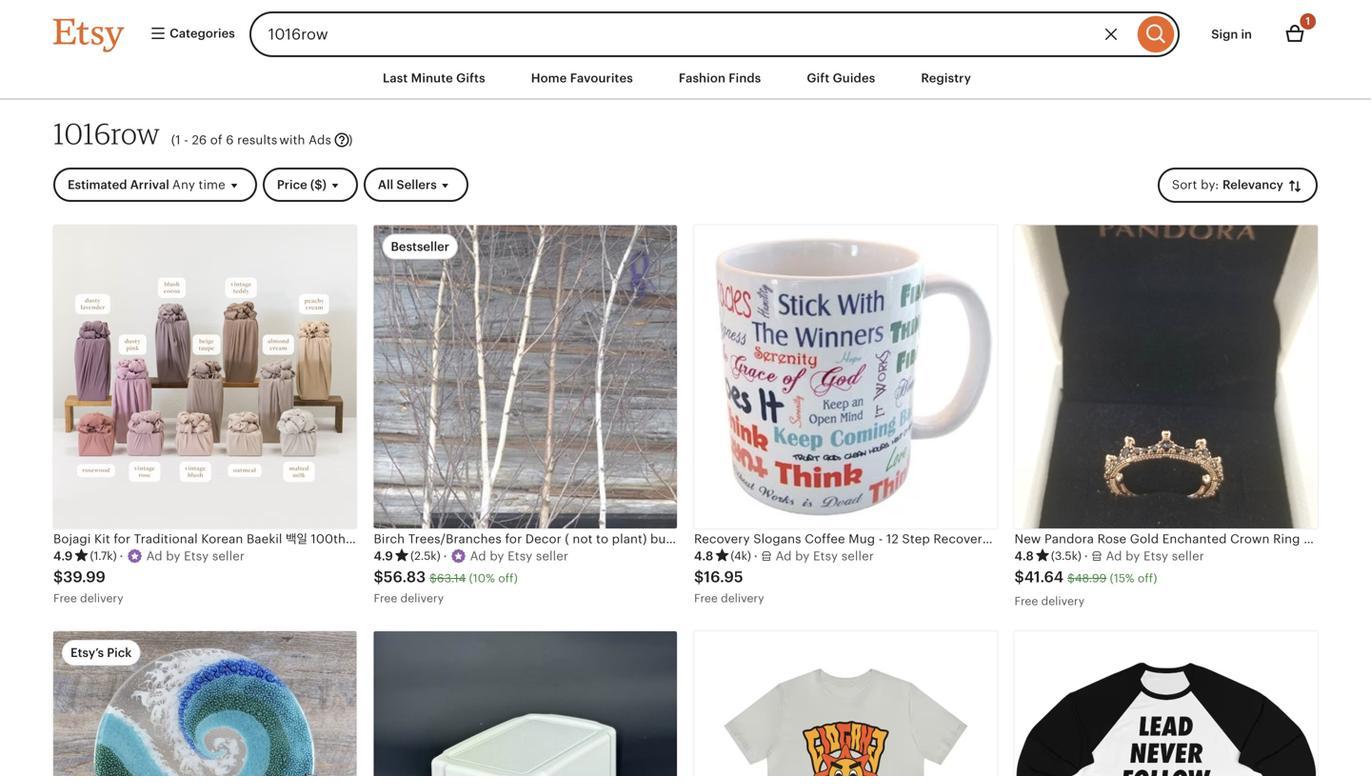 Task type: locate. For each thing, give the bounding box(es) containing it.
seller for 56.83
[[536, 549, 569, 564]]

recovery slogans coffee mug - 12 step recovery gifts and custom coffee cups
[[695, 532, 1177, 546]]

63.14
[[437, 572, 466, 585]]

( left the 'not'
[[565, 532, 570, 546]]

seller
[[212, 549, 245, 564], [536, 549, 569, 564], [842, 549, 875, 564], [1172, 549, 1205, 564]]

etsy down for
[[508, 549, 533, 564]]

3 d from the left
[[784, 549, 792, 564]]

off) for 41.64
[[1138, 572, 1158, 585]]

d for 39.99
[[155, 549, 163, 564]]

1 coffee from the left
[[805, 532, 846, 546]]

1 4.8 from the left
[[695, 549, 714, 564]]

4 y from the left
[[1134, 549, 1141, 564]]

delivery
[[80, 592, 123, 605], [401, 592, 444, 605], [721, 592, 765, 605], [1042, 595, 1085, 608]]

· right (2.5k)
[[444, 549, 447, 564]]

banner containing categories
[[19, 0, 1353, 57]]

to right the 'not'
[[596, 532, 609, 546]]

2 etsy from the left
[[508, 549, 533, 564]]

4 · from the left
[[1085, 549, 1089, 564]]

home favourites link
[[517, 61, 648, 95]]

1 horizontal spatial -
[[879, 532, 883, 546]]

- left 26
[[184, 133, 189, 147]]

d down 4ft
[[784, 549, 792, 564]]

3 · from the left
[[754, 549, 758, 564]]

recovery up (4k)
[[695, 532, 750, 546]]

$ for 41.64
[[1015, 569, 1025, 586]]

a for 16.95
[[776, 549, 785, 564]]

y down the 8ft
[[803, 549, 810, 564]]

1
[[1306, 15, 1311, 27], [176, 133, 181, 147]]

of
[[210, 133, 223, 147], [696, 532, 709, 546]]

b down gold
[[1126, 549, 1134, 564]]

sign in
[[1212, 27, 1253, 41]]

1 vertical spatial of
[[696, 532, 709, 546]]

1 4.9 from the left
[[53, 549, 73, 564]]

1 vertical spatial (
[[565, 532, 570, 546]]

1 horizontal spatial to
[[794, 532, 806, 546]]

a down 4ft
[[776, 549, 785, 564]]

a right (1.7k)
[[146, 549, 155, 564]]

1 horizontal spatial coffee
[[1102, 532, 1142, 546]]

1 right in
[[1306, 15, 1311, 27]]

None search field
[[249, 11, 1181, 57]]

0 horizontal spatial recovery
[[695, 532, 750, 546]]

menu bar
[[19, 57, 1353, 100]]

any
[[172, 178, 195, 192]]

etsy for 56.83
[[508, 549, 533, 564]]

0 horizontal spatial off)
[[498, 572, 518, 585]]

0 vertical spatial 1
[[1306, 15, 1311, 27]]

to left the 8ft
[[794, 532, 806, 546]]

1 link
[[1273, 11, 1319, 57]]

off)
[[498, 572, 518, 585], [1138, 572, 1158, 585]]

· right (3.5k)
[[1085, 549, 1089, 564]]

0 horizontal spatial to
[[596, 532, 609, 546]]

d for 16.95
[[784, 549, 792, 564]]

with ads
[[280, 133, 332, 147]]

off) inside the $ 41.64 $ 48.99 (15% off)
[[1138, 572, 1158, 585]]

4.9 down birch
[[374, 549, 393, 564]]

1 horizontal spatial off)
[[1138, 572, 1158, 585]]

2 y from the left
[[498, 549, 505, 564]]

$ inside $ 16.95 free delivery
[[695, 569, 704, 586]]

0 horizontal spatial 4.9
[[53, 549, 73, 564]]

sellers
[[397, 178, 437, 192]]

free down the "56.83"
[[374, 592, 398, 605]]

free inside the $ 39.99 free delivery
[[53, 592, 77, 605]]

1 horizontal spatial (
[[565, 532, 570, 546]]

2 4.9 from the left
[[374, 549, 393, 564]]

0 horizontal spatial of
[[210, 133, 223, 147]]

b right (1.7k)
[[166, 549, 174, 564]]

3 y from the left
[[803, 549, 810, 564]]

1 recovery from the left
[[695, 532, 750, 546]]

coffee left mug
[[805, 532, 846, 546]]

seller for 16.95
[[842, 549, 875, 564]]

bojagi kit for traditional korean baekil 백일 100th day, bojagi kit for 100 days korean celebration, korean bojagi wrapping fabric 보자기 image
[[53, 225, 357, 529]]

·
[[120, 549, 123, 564], [444, 549, 447, 564], [754, 549, 758, 564], [1085, 549, 1089, 564]]

mug
[[849, 532, 876, 546]]

new pandora rose gold enchanted crown ring # 187087nck size 52,54,56,58 us 6,7,7.5,8.5 w/box image
[[1015, 225, 1319, 529]]

1 d from the left
[[155, 549, 163, 564]]

sign in button
[[1198, 17, 1267, 52]]

guides
[[833, 71, 876, 85]]

free down 39.99
[[53, 592, 77, 605]]

1 y from the left
[[174, 549, 181, 564]]

3 a from the left
[[776, 549, 785, 564]]

)
[[349, 133, 353, 147]]

gifts right minute
[[456, 71, 486, 85]]

a up (10%
[[470, 549, 479, 564]]

3 etsy from the left
[[814, 549, 838, 564]]

with
[[280, 133, 305, 147]]

0 horizontal spatial coffee
[[805, 532, 846, 546]]

1 left 26
[[176, 133, 181, 147]]

price ($)
[[277, 178, 327, 192]]

1 vertical spatial gifts
[[993, 532, 1022, 546]]

2 a from the left
[[470, 549, 479, 564]]

· right (1.7k)
[[120, 549, 123, 564]]

b up (10%
[[490, 549, 498, 564]]

free down 16.95
[[695, 592, 718, 605]]

3 a d b y etsy seller from the left
[[776, 549, 875, 564]]

off) inside $ 56.83 $ 63.14 (10% off) free delivery
[[498, 572, 518, 585]]

0 horizontal spatial 4.8
[[695, 549, 714, 564]]

4.9 for 39.99
[[53, 549, 73, 564]]

birch
[[374, 532, 405, 546]]

26
[[192, 133, 207, 147]]

of left 'two'
[[696, 532, 709, 546]]

· for 16.95
[[754, 549, 758, 564]]

slogans
[[754, 532, 802, 546]]

0 vertical spatial (
[[171, 133, 176, 147]]

1 a d b y etsy seller from the left
[[146, 549, 245, 564]]

0 vertical spatial of
[[210, 133, 223, 147]]

a d b y etsy seller down cups
[[1107, 549, 1205, 564]]

0 horizontal spatial (
[[171, 133, 176, 147]]

1 a from the left
[[146, 549, 155, 564]]

to
[[596, 532, 609, 546], [794, 532, 806, 546]]

d down rose
[[1115, 549, 1123, 564]]

2 a d b y etsy seller from the left
[[470, 549, 569, 564]]

4.8 down new
[[1015, 549, 1035, 564]]

seller for 39.99
[[212, 549, 245, 564]]

1 horizontal spatial recovery
[[934, 532, 990, 546]]

of left 6
[[210, 133, 223, 147]]

4.9
[[53, 549, 73, 564], [374, 549, 393, 564]]

2 d from the left
[[479, 549, 487, 564]]

4 d from the left
[[1115, 549, 1123, 564]]

gifts
[[456, 71, 486, 85], [993, 532, 1022, 546]]

$ 56.83 $ 63.14 (10% off) free delivery
[[374, 569, 518, 605]]

y down gold
[[1134, 549, 1141, 564]]

off) right (10%
[[498, 572, 518, 585]]

recovery
[[695, 532, 750, 546], [934, 532, 990, 546]]

b down "slogans"
[[796, 549, 804, 564]]

3 b from the left
[[796, 549, 804, 564]]

1 horizontal spatial 4.9
[[374, 549, 393, 564]]

d for 56.83
[[479, 549, 487, 564]]

1 to from the left
[[596, 532, 609, 546]]

a d b y etsy seller for 56.83
[[470, 549, 569, 564]]

sort by: relevancy
[[1173, 178, 1287, 192]]

4ft
[[773, 532, 790, 546]]

y down trees/branches
[[498, 549, 505, 564]]

4.8
[[695, 549, 714, 564], [1015, 549, 1035, 564]]

1 · from the left
[[120, 549, 123, 564]]

off) right (15%
[[1138, 572, 1158, 585]]

home favourites
[[531, 71, 633, 85]]

$ inside the $ 39.99 free delivery
[[53, 569, 63, 586]]

gifts left and
[[993, 532, 1022, 546]]

-
[[184, 133, 189, 147], [879, 532, 883, 546]]

$ for 56.83
[[374, 569, 384, 586]]

price ($) button
[[263, 168, 358, 202]]

and
[[1025, 532, 1048, 546]]

y right (1.7k)
[[174, 549, 181, 564]]

sort
[[1173, 178, 1198, 192]]

0 horizontal spatial -
[[184, 133, 189, 147]]

b
[[166, 549, 174, 564], [490, 549, 498, 564], [796, 549, 804, 564], [1126, 549, 1134, 564]]

d right (1.7k)
[[155, 549, 163, 564]]

etsy right (1.7k)
[[184, 549, 209, 564]]

3 seller from the left
[[842, 549, 875, 564]]

1 b from the left
[[166, 549, 174, 564]]

a d b y etsy seller down the 8ft
[[776, 549, 875, 564]]

(
[[171, 133, 176, 147], [565, 532, 570, 546]]

48.99
[[1075, 572, 1107, 585]]

$ inside the $ 41.64 $ 48.99 (15% off)
[[1068, 572, 1075, 585]]

0 horizontal spatial 1
[[176, 133, 181, 147]]

$ for 39.99
[[53, 569, 63, 586]]

plant)
[[612, 532, 647, 546]]

$
[[53, 569, 63, 586], [374, 569, 384, 586], [695, 569, 704, 586], [1015, 569, 1025, 586], [430, 572, 437, 585], [1068, 572, 1075, 585]]

etsy down cups
[[1144, 549, 1169, 564]]

1 horizontal spatial 4.8
[[1015, 549, 1035, 564]]

4 a from the left
[[1107, 549, 1115, 564]]

- left 12
[[879, 532, 883, 546]]

2 4.8 from the left
[[1015, 549, 1035, 564]]

delivery down the "56.83"
[[401, 592, 444, 605]]

$ 39.99 free delivery
[[53, 569, 123, 605]]

56.83
[[384, 569, 426, 586]]

etsy down the 8ft
[[814, 549, 838, 564]]

a d b y etsy seller right (1.7k)
[[146, 549, 245, 564]]

cups
[[1146, 532, 1177, 546]]

free delivery
[[1015, 595, 1085, 608]]

1 off) from the left
[[498, 572, 518, 585]]

y for 56.83
[[498, 549, 505, 564]]

2 b from the left
[[490, 549, 498, 564]]

banner
[[19, 0, 1353, 57]]

2 off) from the left
[[1138, 572, 1158, 585]]

· right (4k)
[[754, 549, 758, 564]]

favourites
[[570, 71, 633, 85]]

birch trees/branches for decor ( not to plant) bundle of two trees 4ft to 8ft
[[374, 532, 827, 546]]

a d b y etsy seller for 16.95
[[776, 549, 875, 564]]

4.9 up 39.99
[[53, 549, 73, 564]]

birch trees/branches for decor ( not to plant) bundle of two trees 4ft to 8ft image
[[374, 225, 677, 529]]

0 vertical spatial gifts
[[456, 71, 486, 85]]

2 seller from the left
[[536, 549, 569, 564]]

a down rose
[[1107, 549, 1115, 564]]

coffee up (15%
[[1102, 532, 1142, 546]]

( left 26
[[171, 133, 176, 147]]

a d b y etsy seller down for
[[470, 549, 569, 564]]

4.8 down 'two'
[[695, 549, 714, 564]]

free inside $ 16.95 free delivery
[[695, 592, 718, 605]]

(2.5k)
[[411, 550, 441, 563]]

gift guides link
[[793, 61, 890, 95]]

gift
[[807, 71, 830, 85]]

coffee
[[805, 532, 846, 546], [1102, 532, 1142, 546]]

1 seller from the left
[[212, 549, 245, 564]]

delivery down 39.99
[[80, 592, 123, 605]]

recovery right step
[[934, 532, 990, 546]]

1 etsy from the left
[[184, 549, 209, 564]]

sort by: relevancy image
[[1287, 178, 1304, 195]]

d up (10%
[[479, 549, 487, 564]]

#
[[1304, 532, 1311, 546]]

delivery down 16.95
[[721, 592, 765, 605]]

crown
[[1231, 532, 1270, 546]]

2 coffee from the left
[[1102, 532, 1142, 546]]

delivery inside $ 56.83 $ 63.14 (10% off) free delivery
[[401, 592, 444, 605]]

a for 56.83
[[470, 549, 479, 564]]

2 · from the left
[[444, 549, 447, 564]]



Task type: describe. For each thing, give the bounding box(es) containing it.
6
[[226, 133, 234, 147]]

etsy for 16.95
[[814, 549, 838, 564]]

(10%
[[469, 572, 495, 585]]

$ 16.95 free delivery
[[695, 569, 765, 605]]

new pandora rose gold enchanted crown ring # 187087nc
[[1015, 532, 1372, 546]]

$ for 16.95
[[695, 569, 704, 586]]

4 b from the left
[[1126, 549, 1134, 564]]

Search for anything text field
[[249, 11, 1134, 57]]

1016row
[[53, 116, 160, 151]]

all sellers
[[378, 178, 437, 192]]

minute
[[411, 71, 453, 85]]

187087nc
[[1314, 532, 1372, 546]]

glo gang t-shirt, multi color, rap tee, chief keef shirt, sosa, bang bang, image
[[695, 632, 998, 776]]

new
[[1015, 532, 1042, 546]]

free down 41.64
[[1015, 595, 1039, 608]]

categories
[[167, 26, 235, 40]]

last minute gifts
[[383, 71, 486, 85]]

1 vertical spatial 1
[[176, 133, 181, 147]]

4 a d b y etsy seller from the left
[[1107, 549, 1205, 564]]

(4k)
[[731, 550, 752, 563]]

(15%
[[1111, 572, 1135, 585]]

· for 56.83
[[444, 549, 447, 564]]

categories button
[[135, 17, 244, 51]]

b for 16.95
[[796, 549, 804, 564]]

delivery down 41.64
[[1042, 595, 1085, 608]]

4.9 for 56.83
[[374, 549, 393, 564]]

custom
[[1051, 532, 1099, 546]]

rose
[[1098, 532, 1127, 546]]

fashion
[[679, 71, 726, 85]]

in
[[1242, 27, 1253, 41]]

39.99
[[63, 569, 106, 586]]

home
[[531, 71, 567, 85]]

chief keef sosa lead never follow leaders longsleeve baseball shirt | y2k rap glo gang glory boyz o-block image
[[1015, 632, 1319, 776]]

bestseller
[[391, 240, 450, 254]]

registry link
[[907, 61, 986, 95]]

results
[[237, 133, 278, 147]]

bundle
[[651, 532, 693, 546]]

fashion finds
[[679, 71, 762, 85]]

by:
[[1201, 178, 1220, 192]]

etsy's pick
[[71, 646, 132, 660]]

8ft
[[810, 532, 827, 546]]

(3.5k)
[[1052, 550, 1082, 563]]

not
[[573, 532, 593, 546]]

estimated
[[68, 178, 127, 192]]

fused glass art panel round crashing ocean waves | rolling breaking wave sea blue glass | beach surf theme | unique birthday gifts image
[[53, 632, 357, 776]]

price
[[277, 178, 307, 192]]

16.95
[[704, 569, 744, 586]]

1 horizontal spatial 1
[[1306, 15, 1311, 27]]

a for 39.99
[[146, 549, 155, 564]]

gift guides
[[807, 71, 876, 85]]

2 to from the left
[[794, 532, 806, 546]]

ip68 weatherproof and waterproof off grid detection sensor lora communications meshtastic mesh  node image
[[374, 632, 677, 776]]

0 horizontal spatial gifts
[[456, 71, 486, 85]]

4 etsy from the left
[[1144, 549, 1169, 564]]

ring
[[1274, 532, 1301, 546]]

trees/branches
[[408, 532, 502, 546]]

y for 39.99
[[174, 549, 181, 564]]

41.64
[[1025, 569, 1064, 586]]

0 vertical spatial -
[[184, 133, 189, 147]]

pick
[[107, 646, 132, 660]]

· for 39.99
[[120, 549, 123, 564]]

two
[[712, 532, 736, 546]]

finds
[[729, 71, 762, 85]]

fashion finds link
[[665, 61, 776, 95]]

etsy's
[[71, 646, 104, 660]]

menu bar containing last minute gifts
[[19, 57, 1353, 100]]

$ 41.64 $ 48.99 (15% off)
[[1015, 569, 1158, 586]]

delivery inside the $ 39.99 free delivery
[[80, 592, 123, 605]]

b for 56.83
[[490, 549, 498, 564]]

delivery inside $ 16.95 free delivery
[[721, 592, 765, 605]]

for
[[505, 532, 522, 546]]

y for 16.95
[[803, 549, 810, 564]]

1 horizontal spatial of
[[696, 532, 709, 546]]

arrival
[[130, 178, 169, 192]]

relevancy
[[1223, 178, 1284, 192]]

b for 39.99
[[166, 549, 174, 564]]

registry
[[922, 71, 972, 85]]

1 horizontal spatial gifts
[[993, 532, 1022, 546]]

(1.7k)
[[90, 550, 117, 563]]

4 seller from the left
[[1172, 549, 1205, 564]]

1 vertical spatial -
[[879, 532, 883, 546]]

last minute gifts link
[[369, 61, 500, 95]]

free inside $ 56.83 $ 63.14 (10% off) free delivery
[[374, 592, 398, 605]]

4.8 for recovery
[[695, 549, 714, 564]]

estimated arrival any time
[[68, 178, 226, 192]]

enchanted
[[1163, 532, 1228, 546]]

( 1 - 26 of 6 results
[[171, 133, 278, 147]]

step
[[903, 532, 931, 546]]

decor
[[526, 532, 562, 546]]

pandora
[[1045, 532, 1095, 546]]

gold
[[1131, 532, 1160, 546]]

etsy for 39.99
[[184, 549, 209, 564]]

trees
[[740, 532, 770, 546]]

last
[[383, 71, 408, 85]]

sign
[[1212, 27, 1239, 41]]

12
[[887, 532, 899, 546]]

ads
[[309, 133, 332, 147]]

all
[[378, 178, 394, 192]]

all sellers button
[[364, 168, 468, 202]]

2 recovery from the left
[[934, 532, 990, 546]]

time
[[199, 178, 226, 192]]

($)
[[310, 178, 327, 192]]

a d b y etsy seller for 39.99
[[146, 549, 245, 564]]

recovery slogans coffee mug - 12 step recovery gifts and custom coffee cups image
[[695, 225, 998, 529]]

off) for 56.83
[[498, 572, 518, 585]]

4.8 for new
[[1015, 549, 1035, 564]]



Task type: vqa. For each thing, say whether or not it's contained in the screenshot.
leftmost the Recovery
yes



